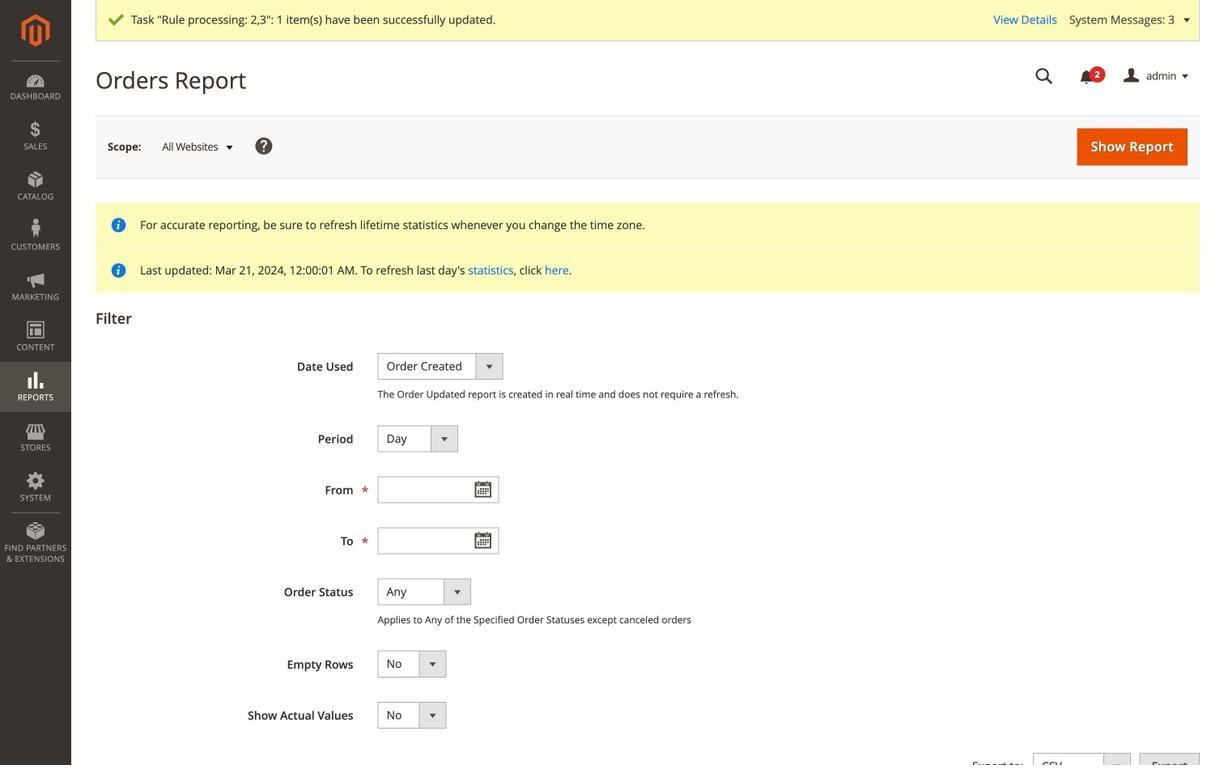 Task type: describe. For each thing, give the bounding box(es) containing it.
magento admin panel image
[[21, 14, 50, 47]]



Task type: locate. For each thing, give the bounding box(es) containing it.
None text field
[[378, 527, 499, 554]]

menu bar
[[0, 61, 71, 572]]

None text field
[[1024, 62, 1065, 91], [378, 476, 499, 503], [1024, 62, 1065, 91], [378, 476, 499, 503]]



